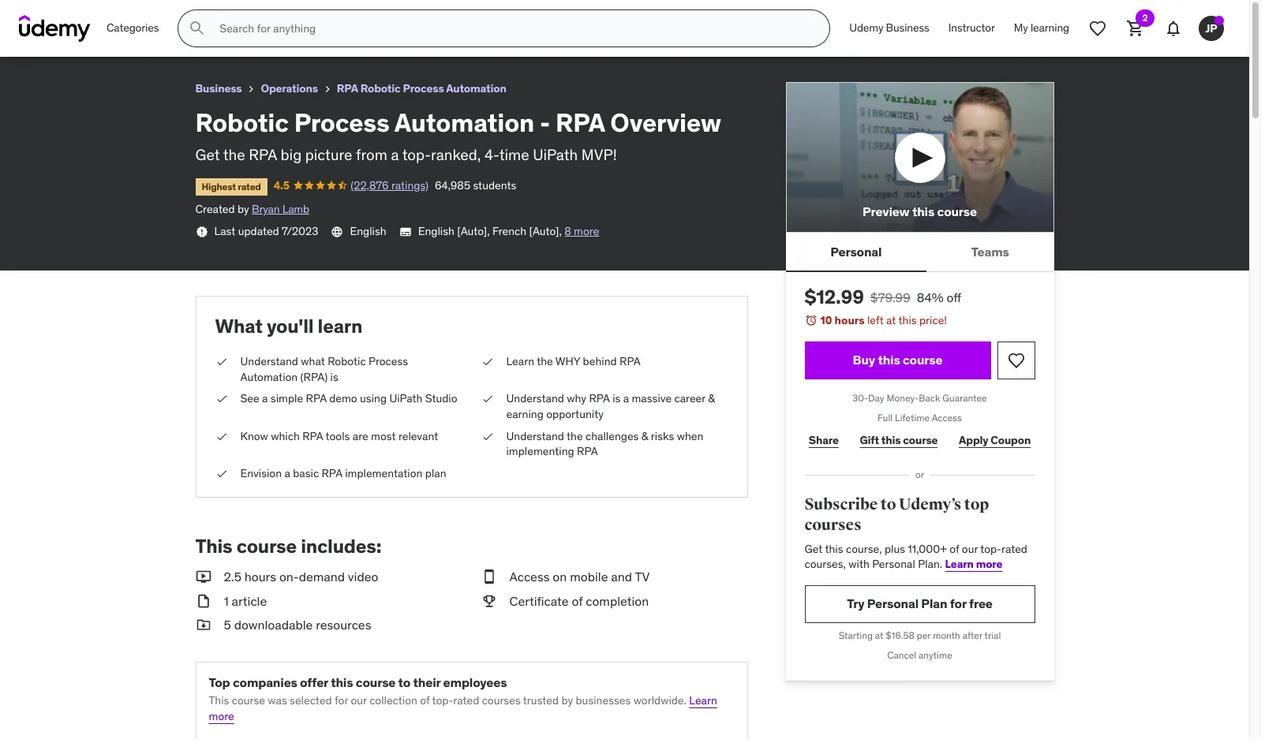 Task type: vqa. For each thing, say whether or not it's contained in the screenshot.
the 8
yes



Task type: describe. For each thing, give the bounding box(es) containing it.
english for english
[[350, 224, 387, 238]]

0 horizontal spatial students
[[248, 27, 291, 41]]

this for get
[[825, 542, 844, 556]]

selected
[[290, 694, 332, 709]]

get inside 'get this course, plus 11,000+ of our top-rated courses, with personal plan.'
[[805, 542, 823, 556]]

top- inside robotic process automation - rpa overview get the rpa big picture from a top-ranked, 4-time uipath mvp!
[[402, 145, 431, 164]]

automation left submit search image
[[113, 7, 184, 23]]

0 horizontal spatial 64,985 students
[[210, 27, 291, 41]]

overview for robotic process automation - rpa overview
[[223, 7, 279, 23]]

buy this course
[[853, 352, 943, 368]]

1 horizontal spatial top-
[[432, 694, 453, 709]]

certificate
[[510, 593, 569, 609]]

lamb
[[282, 202, 309, 216]]

the inside robotic process automation - rpa overview get the rpa big picture from a top-ranked, 4-time uipath mvp!
[[223, 145, 245, 164]]

0 horizontal spatial ratings)
[[166, 27, 203, 41]]

see
[[240, 392, 260, 406]]

xsmall image for understand why rpa is a massive career & earning opportunity
[[481, 392, 494, 407]]

- for robotic process automation - rpa overview get the rpa big picture from a top-ranked, 4-time uipath mvp!
[[540, 106, 550, 139]]

updated
[[238, 224, 279, 238]]

day
[[869, 392, 885, 404]]

simple
[[271, 392, 303, 406]]

$12.99
[[805, 285, 864, 310]]

0 horizontal spatial 64,985
[[210, 27, 245, 41]]

this right offer
[[331, 675, 353, 691]]

$16.58
[[886, 630, 915, 642]]

1 horizontal spatial 64,985
[[435, 178, 471, 192]]

2 vertical spatial personal
[[868, 596, 919, 612]]

understand why rpa is a massive career & earning opportunity
[[506, 392, 715, 422]]

[auto]
[[529, 224, 559, 238]]

8 more button
[[565, 224, 600, 240]]

demand
[[299, 569, 345, 585]]

trial
[[985, 630, 1001, 642]]

small image for access
[[481, 569, 497, 586]]

downloadable
[[234, 617, 313, 633]]

rpa inside the understand why rpa is a massive career & earning opportunity
[[589, 392, 610, 406]]

hours for 10
[[835, 314, 865, 328]]

1 horizontal spatial (22,876
[[351, 178, 389, 192]]

plan
[[922, 596, 948, 612]]

bryan
[[252, 202, 280, 216]]

earning
[[506, 407, 544, 422]]

course down lifetime
[[904, 433, 938, 448]]

big
[[281, 145, 302, 164]]

hours for 2.5
[[245, 569, 276, 585]]

mvp!
[[582, 145, 617, 164]]

0 horizontal spatial to
[[398, 675, 411, 691]]

at inside starting at $16.58 per month after trial cancel anytime
[[875, 630, 884, 642]]

instructor
[[949, 21, 995, 35]]

starting at $16.58 per month after trial cancel anytime
[[839, 630, 1001, 661]]

or
[[916, 469, 925, 481]]

share
[[809, 433, 839, 448]]

0 horizontal spatial for
[[335, 694, 348, 709]]

robotic inside robotic process automation - rpa overview get the rpa big picture from a top-ranked, 4-time uipath mvp!
[[195, 106, 289, 139]]

1 horizontal spatial (22,876 ratings)
[[351, 178, 429, 192]]

why
[[556, 355, 581, 369]]

this course was selected for our collection of top-rated courses trusted by businesses worldwide.
[[209, 694, 687, 709]]

1 horizontal spatial highest
[[202, 181, 236, 192]]

worldwide.
[[634, 694, 687, 709]]

1 horizontal spatial students
[[473, 178, 517, 192]]

includes:
[[301, 535, 382, 559]]

created by bryan lamb
[[195, 202, 309, 216]]

mobile
[[570, 569, 608, 585]]

operations link
[[261, 79, 318, 99]]

understand for understand the challenges & risks when implementing rpa
[[506, 429, 565, 443]]

what
[[301, 355, 325, 369]]

5 downloadable resources
[[224, 617, 371, 633]]

$12.99 $79.99 84% off
[[805, 285, 962, 310]]

this for preview
[[913, 204, 935, 220]]

our inside 'get this course, plus 11,000+ of our top-rated courses, with personal plan.'
[[962, 542, 978, 556]]

off
[[947, 290, 962, 306]]

courses,
[[805, 558, 846, 572]]

course,
[[846, 542, 882, 556]]

top- inside 'get this course, plus 11,000+ of our top-rated courses, with personal plan.'
[[981, 542, 1002, 556]]

understand for understand what robotic process automation (rpa) is
[[240, 355, 298, 369]]

the for understand
[[567, 429, 583, 443]]

1 vertical spatial uipath
[[390, 392, 423, 406]]

gift this course link
[[856, 425, 943, 457]]

1 vertical spatial highest rated
[[202, 181, 261, 192]]

on-
[[279, 569, 299, 585]]

0 vertical spatial more
[[574, 224, 600, 238]]

submit search image
[[188, 19, 207, 38]]

1 horizontal spatial for
[[950, 596, 967, 612]]

2 link
[[1117, 9, 1155, 47]]

employees
[[443, 675, 507, 691]]

$79.99
[[871, 290, 911, 306]]

english [auto], french [auto] , 8 more
[[418, 224, 600, 238]]

back
[[919, 392, 941, 404]]

teams
[[972, 244, 1010, 259]]

xsmall image for envision a basic rpa implementation plan
[[215, 466, 228, 482]]

offer
[[300, 675, 328, 691]]

know
[[240, 429, 268, 443]]

categories button
[[97, 9, 168, 47]]

time
[[499, 145, 529, 164]]

,
[[559, 224, 562, 238]]

business link
[[195, 79, 242, 99]]

0 horizontal spatial highest rated
[[19, 30, 78, 41]]

8
[[565, 224, 571, 238]]

Search for anything text field
[[217, 15, 811, 42]]

rpa right basic
[[322, 466, 343, 481]]

30-day money-back guarantee full lifetime access
[[853, 392, 987, 424]]

teams button
[[927, 233, 1054, 271]]

course up collection
[[356, 675, 396, 691]]

starting
[[839, 630, 873, 642]]

xsmall image
[[245, 83, 258, 96]]

xsmall image for understand the challenges & risks when implementing rpa
[[481, 429, 494, 445]]

trusted
[[523, 694, 559, 709]]

lifetime
[[895, 412, 930, 424]]

their
[[413, 675, 441, 691]]

see a simple rpa demo using uipath studio
[[240, 392, 458, 406]]

2.5 hours on-demand video
[[224, 569, 379, 585]]

preview this course
[[863, 204, 977, 220]]

basic
[[293, 466, 319, 481]]

xsmall image for learn the why behind rpa
[[481, 355, 494, 370]]

a inside the understand why rpa is a massive career & earning opportunity
[[624, 392, 629, 406]]

jp
[[1206, 21, 1218, 35]]

course inside "button"
[[903, 352, 943, 368]]

bryan lamb link
[[252, 202, 309, 216]]

access on mobile and tv
[[510, 569, 650, 585]]

automation up robotic process automation - rpa overview get the rpa big picture from a top-ranked, 4-time uipath mvp!
[[446, 81, 507, 96]]

a right see
[[262, 392, 268, 406]]

of inside 'get this course, plus 11,000+ of our top-rated courses, with personal plan.'
[[950, 542, 960, 556]]

xsmall image for see a simple rpa demo using uipath studio
[[215, 392, 228, 407]]

when
[[677, 429, 704, 443]]

course inside button
[[938, 204, 977, 220]]

anytime
[[919, 649, 953, 661]]

operations
[[261, 81, 318, 96]]

0 horizontal spatial our
[[351, 694, 367, 709]]

1 horizontal spatial of
[[572, 593, 583, 609]]

this for buy
[[878, 352, 901, 368]]

0 horizontal spatial learn
[[506, 355, 535, 369]]

more for top companies offer this course to their employees
[[209, 710, 234, 724]]

is inside the understand why rpa is a massive career & earning opportunity
[[613, 392, 621, 406]]

4-
[[485, 145, 500, 164]]

0 horizontal spatial business
[[195, 81, 242, 96]]

30-
[[853, 392, 869, 404]]

my
[[1014, 21, 1029, 35]]

top
[[209, 675, 230, 691]]

uipath inside robotic process automation - rpa overview get the rpa big picture from a top-ranked, 4-time uipath mvp!
[[533, 145, 578, 164]]

certificate of completion
[[510, 593, 649, 609]]

udemy's
[[899, 495, 962, 515]]

learn for subscribe to udemy's top courses
[[946, 558, 974, 572]]

learn more link for top companies offer this course to their employees
[[209, 694, 718, 724]]

xsmall image for understand what robotic process automation (rpa) is
[[215, 355, 228, 370]]

opportunity
[[547, 407, 604, 422]]

0 horizontal spatial courses
[[482, 694, 521, 709]]

1 vertical spatial wishlist image
[[1007, 351, 1026, 370]]

companies
[[233, 675, 297, 691]]

coupon
[[991, 433, 1031, 448]]

to inside subscribe to udemy's top courses
[[881, 495, 896, 515]]

envision a basic rpa implementation plan
[[240, 466, 446, 481]]

rpa robotic process automation link
[[337, 79, 507, 99]]

challenges
[[586, 429, 639, 443]]

0 horizontal spatial (22,876
[[125, 27, 163, 41]]

1 horizontal spatial at
[[887, 314, 896, 328]]

1 article
[[224, 593, 267, 609]]



Task type: locate. For each thing, give the bounding box(es) containing it.
1 horizontal spatial uipath
[[533, 145, 578, 164]]

tab list
[[786, 233, 1054, 273]]

to left udemy's
[[881, 495, 896, 515]]

are
[[353, 429, 368, 443]]

0 vertical spatial this
[[195, 535, 233, 559]]

personal down plus
[[873, 558, 916, 572]]

0 vertical spatial is
[[330, 370, 339, 384]]

xsmall image for last updated 7/2023
[[195, 226, 208, 238]]

is inside "understand what robotic process automation (rpa) is"
[[330, 370, 339, 384]]

article
[[232, 593, 267, 609]]

(22,876 down robotic process automation - rpa overview
[[125, 27, 163, 41]]

2 english from the left
[[418, 224, 455, 238]]

1 vertical spatial learn
[[946, 558, 974, 572]]

with
[[849, 558, 870, 572]]

1 vertical spatial at
[[875, 630, 884, 642]]

learn more link for subscribe to udemy's top courses
[[946, 558, 1003, 572]]

subscribe
[[805, 495, 878, 515]]

on
[[553, 569, 567, 585]]

understand down what you'll learn
[[240, 355, 298, 369]]

business left xsmall icon
[[195, 81, 242, 96]]

0 horizontal spatial 4.5
[[91, 27, 107, 41]]

to up collection
[[398, 675, 411, 691]]

this right gift
[[882, 433, 901, 448]]

understand the challenges & risks when implementing rpa
[[506, 429, 704, 459]]

& inside understand the challenges & risks when implementing rpa
[[642, 429, 649, 443]]

this right buy
[[878, 352, 901, 368]]

our
[[962, 542, 978, 556], [351, 694, 367, 709]]

1 vertical spatial courses
[[482, 694, 521, 709]]

gift this course
[[860, 433, 938, 448]]

closed captions image
[[399, 225, 412, 238]]

english right closed captions icon
[[418, 224, 455, 238]]

this inside "button"
[[878, 352, 901, 368]]

1 vertical spatial business
[[195, 81, 242, 96]]

process inside "understand what robotic process automation (rpa) is"
[[369, 355, 408, 369]]

0 vertical spatial students
[[248, 27, 291, 41]]

0 vertical spatial by
[[238, 202, 249, 216]]

month
[[933, 630, 961, 642]]

ratings) down robotic process automation - rpa overview
[[166, 27, 203, 41]]

udemy business
[[850, 21, 930, 35]]

by right trusted
[[562, 694, 573, 709]]

for down top companies offer this course to their employees
[[335, 694, 348, 709]]

is right (rpa)
[[330, 370, 339, 384]]

a inside robotic process automation - rpa overview get the rpa big picture from a top-ranked, 4-time uipath mvp!
[[391, 145, 399, 164]]

learn more up free on the right bottom
[[946, 558, 1003, 572]]

this right preview
[[913, 204, 935, 220]]

1 horizontal spatial learn more link
[[946, 558, 1003, 572]]

personal
[[831, 244, 882, 259], [873, 558, 916, 572], [868, 596, 919, 612]]

last updated 7/2023
[[214, 224, 319, 238]]

rated
[[55, 30, 78, 41], [238, 181, 261, 192], [1002, 542, 1028, 556], [453, 694, 479, 709]]

xsmall image
[[321, 83, 334, 96], [195, 226, 208, 238], [215, 355, 228, 370], [481, 355, 494, 370], [215, 392, 228, 407], [481, 392, 494, 407], [215, 429, 228, 445], [481, 429, 494, 445], [215, 466, 228, 482]]

small image left the '2.5'
[[195, 569, 211, 586]]

highest
[[19, 30, 53, 41], [202, 181, 236, 192]]

0 vertical spatial of
[[950, 542, 960, 556]]

courses down employees
[[482, 694, 521, 709]]

a right from
[[391, 145, 399, 164]]

hours up article
[[245, 569, 276, 585]]

1 horizontal spatial &
[[709, 392, 715, 406]]

envision
[[240, 466, 282, 481]]

& inside the understand why rpa is a massive career & earning opportunity
[[709, 392, 715, 406]]

learn more for subscribe to udemy's top courses
[[946, 558, 1003, 572]]

free
[[970, 596, 993, 612]]

0 horizontal spatial highest
[[19, 30, 53, 41]]

process inside robotic process automation - rpa overview get the rpa big picture from a top-ranked, 4-time uipath mvp!
[[294, 106, 390, 139]]

udemy image
[[19, 15, 91, 42]]

overview inside robotic process automation - rpa overview get the rpa big picture from a top-ranked, 4-time uipath mvp!
[[611, 106, 722, 139]]

0 vertical spatial wishlist image
[[1089, 19, 1108, 38]]

1 english from the left
[[350, 224, 387, 238]]

risks
[[651, 429, 674, 443]]

learn left why
[[506, 355, 535, 369]]

4.5 right udemy image
[[91, 27, 107, 41]]

understand
[[240, 355, 298, 369], [506, 392, 565, 406], [506, 429, 565, 443]]

understand inside understand the challenges & risks when implementing rpa
[[506, 429, 565, 443]]

using
[[360, 392, 387, 406]]

students down 4-
[[473, 178, 517, 192]]

0 vertical spatial courses
[[805, 515, 862, 535]]

64,985 students down 4-
[[435, 178, 517, 192]]

at
[[887, 314, 896, 328], [875, 630, 884, 642]]

- inside robotic process automation - rpa overview get the rpa big picture from a top-ranked, 4-time uipath mvp!
[[540, 106, 550, 139]]

robotic inside "understand what robotic process automation (rpa) is"
[[328, 355, 366, 369]]

of
[[950, 542, 960, 556], [572, 593, 583, 609], [420, 694, 430, 709]]

the inside understand the challenges & risks when implementing rpa
[[567, 429, 583, 443]]

most
[[371, 429, 396, 443]]

a left massive
[[624, 392, 629, 406]]

0 vertical spatial learn
[[506, 355, 535, 369]]

uipath right time
[[533, 145, 578, 164]]

course up back
[[903, 352, 943, 368]]

the left why
[[537, 355, 553, 369]]

1 horizontal spatial english
[[418, 224, 455, 238]]

1 horizontal spatial get
[[805, 542, 823, 556]]

11,000+
[[908, 542, 947, 556]]

understand inside "understand what robotic process automation (rpa) is"
[[240, 355, 298, 369]]

2 horizontal spatial learn
[[946, 558, 974, 572]]

highest rated
[[19, 30, 78, 41], [202, 181, 261, 192]]

4.5 up bryan lamb link
[[274, 178, 290, 192]]

this inside 'get this course, plus 11,000+ of our top-rated courses, with personal plan.'
[[825, 542, 844, 556]]

1 horizontal spatial highest rated
[[202, 181, 261, 192]]

rpa left big
[[249, 145, 277, 164]]

0 horizontal spatial top-
[[402, 145, 431, 164]]

10 hours left at this price!
[[821, 314, 948, 328]]

overview for robotic process automation - rpa overview get the rpa big picture from a top-ranked, 4-time uipath mvp!
[[611, 106, 722, 139]]

0 vertical spatial 4.5
[[91, 27, 107, 41]]

automation inside "understand what robotic process automation (rpa) is"
[[240, 370, 298, 384]]

2 vertical spatial understand
[[506, 429, 565, 443]]

shopping cart with 2 items image
[[1127, 19, 1146, 38]]

64,985 students
[[210, 27, 291, 41], [435, 178, 517, 192]]

my learning link
[[1005, 9, 1079, 47]]

1 horizontal spatial more
[[574, 224, 600, 238]]

0 vertical spatial hours
[[835, 314, 865, 328]]

access down back
[[932, 412, 962, 424]]

this for this course includes:
[[195, 535, 233, 559]]

access inside 30-day money-back guarantee full lifetime access
[[932, 412, 962, 424]]

1 vertical spatial top-
[[981, 542, 1002, 556]]

1 horizontal spatial to
[[881, 495, 896, 515]]

0 horizontal spatial overview
[[223, 7, 279, 23]]

xsmall image for know which rpa tools are most relevant
[[215, 429, 228, 445]]

for left free on the right bottom
[[950, 596, 967, 612]]

of down access on mobile and tv on the bottom
[[572, 593, 583, 609]]

0 vertical spatial uipath
[[533, 145, 578, 164]]

try personal plan for free link
[[805, 586, 1035, 624]]

4.5
[[91, 27, 107, 41], [274, 178, 290, 192]]

notifications image
[[1165, 19, 1184, 38]]

64,985 right submit search image
[[210, 27, 245, 41]]

& right the career
[[709, 392, 715, 406]]

relevant
[[399, 429, 438, 443]]

students
[[248, 27, 291, 41], [473, 178, 517, 192]]

the for learn
[[537, 355, 553, 369]]

2 horizontal spatial the
[[567, 429, 583, 443]]

this
[[195, 535, 233, 559], [209, 694, 229, 709]]

0 horizontal spatial by
[[238, 202, 249, 216]]

picture
[[305, 145, 353, 164]]

hours
[[835, 314, 865, 328], [245, 569, 276, 585]]

this for this course was selected for our collection of top-rated courses trusted by businesses worldwide.
[[209, 694, 229, 709]]

small image left on
[[481, 569, 497, 586]]

1 horizontal spatial ratings)
[[392, 178, 429, 192]]

this up the 'courses,'
[[825, 542, 844, 556]]

of down their
[[420, 694, 430, 709]]

more for subscribe to udemy's top courses
[[976, 558, 1003, 572]]

top- down top
[[981, 542, 1002, 556]]

personal up the "$16.58"
[[868, 596, 919, 612]]

our down top companies offer this course to their employees
[[351, 694, 367, 709]]

learn more link down employees
[[209, 694, 718, 724]]

for
[[950, 596, 967, 612], [335, 694, 348, 709]]

1 horizontal spatial -
[[540, 106, 550, 139]]

courses
[[805, 515, 862, 535], [482, 694, 521, 709]]

2
[[1143, 12, 1148, 24]]

guarantee
[[943, 392, 987, 404]]

cancel
[[888, 649, 917, 661]]

small image for 2.5
[[195, 569, 211, 586]]

personal inside 'get this course, plus 11,000+ of our top-rated courses, with personal plan.'
[[873, 558, 916, 572]]

studio
[[425, 392, 458, 406]]

alarm image
[[805, 314, 818, 327]]

0 vertical spatial to
[[881, 495, 896, 515]]

0 horizontal spatial -
[[187, 7, 192, 23]]

english right course language image at the top of the page
[[350, 224, 387, 238]]

small image left the certificate
[[481, 593, 497, 610]]

small image for 5
[[195, 617, 211, 634]]

this up the '2.5'
[[195, 535, 233, 559]]

courses down subscribe
[[805, 515, 862, 535]]

0 vertical spatial (22,876 ratings)
[[125, 27, 203, 41]]

categories
[[107, 21, 159, 35]]

0 vertical spatial highest rated
[[19, 30, 78, 41]]

ratings) up closed captions icon
[[392, 178, 429, 192]]

automation up simple
[[240, 370, 298, 384]]

learn more link
[[946, 558, 1003, 572], [209, 694, 718, 724]]

tab list containing personal
[[786, 233, 1054, 273]]

this inside button
[[913, 204, 935, 220]]

preview
[[863, 204, 910, 220]]

learn right plan.
[[946, 558, 974, 572]]

2 horizontal spatial top-
[[981, 542, 1002, 556]]

hours right 10
[[835, 314, 865, 328]]

from
[[356, 145, 388, 164]]

rated inside 'get this course, plus 11,000+ of our top-rated courses, with personal plan.'
[[1002, 542, 1028, 556]]

personal button
[[786, 233, 927, 271]]

1 vertical spatial the
[[537, 355, 553, 369]]

more inside learn more
[[209, 710, 234, 724]]

course up on-
[[237, 535, 297, 559]]

1 vertical spatial students
[[473, 178, 517, 192]]

rpa up business link
[[195, 7, 220, 23]]

this left price!
[[899, 314, 917, 328]]

0 horizontal spatial learn more
[[209, 694, 718, 724]]

1 horizontal spatial 4.5
[[274, 178, 290, 192]]

understand up implementing
[[506, 429, 565, 443]]

64,985 down ranked,
[[435, 178, 471, 192]]

small image left the 1
[[195, 593, 211, 610]]

0 horizontal spatial learn more link
[[209, 694, 718, 724]]

get inside robotic process automation - rpa overview get the rpa big picture from a top-ranked, 4-time uipath mvp!
[[195, 145, 220, 164]]

1 horizontal spatial hours
[[835, 314, 865, 328]]

preview this course button
[[786, 82, 1054, 233]]

overview up mvp!
[[611, 106, 722, 139]]

course up teams
[[938, 204, 977, 220]]

rpa right behind
[[620, 355, 641, 369]]

0 horizontal spatial &
[[642, 429, 649, 443]]

access up the certificate
[[510, 569, 550, 585]]

0 vertical spatial understand
[[240, 355, 298, 369]]

rpa robotic process automation
[[337, 81, 507, 96]]

1 vertical spatial of
[[572, 593, 583, 609]]

ratings)
[[166, 27, 203, 41], [392, 178, 429, 192]]

understand inside the understand why rpa is a massive career & earning opportunity
[[506, 392, 565, 406]]

top- down their
[[432, 694, 453, 709]]

& left the risks
[[642, 429, 649, 443]]

automation inside robotic process automation - rpa overview get the rpa big picture from a top-ranked, 4-time uipath mvp!
[[395, 106, 535, 139]]

learn for top companies offer this course to their employees
[[690, 694, 718, 709]]

2 vertical spatial the
[[567, 429, 583, 443]]

you'll
[[267, 315, 314, 339]]

0 vertical spatial at
[[887, 314, 896, 328]]

learn more link up free on the right bottom
[[946, 558, 1003, 572]]

this for gift
[[882, 433, 901, 448]]

1 horizontal spatial business
[[886, 21, 930, 35]]

resources
[[316, 617, 371, 633]]

2 vertical spatial top-
[[432, 694, 453, 709]]

small image
[[195, 569, 211, 586], [481, 569, 497, 586], [195, 593, 211, 610], [481, 593, 497, 610], [195, 617, 211, 634]]

0 vertical spatial 64,985 students
[[210, 27, 291, 41]]

(22,876 down from
[[351, 178, 389, 192]]

the down opportunity
[[567, 429, 583, 443]]

instructor link
[[939, 9, 1005, 47]]

at left the "$16.58"
[[875, 630, 884, 642]]

learn more for top companies offer this course to their employees
[[209, 694, 718, 724]]

0 vertical spatial get
[[195, 145, 220, 164]]

plus
[[885, 542, 906, 556]]

more down top
[[209, 710, 234, 724]]

1 vertical spatial understand
[[506, 392, 565, 406]]

share button
[[805, 425, 843, 457]]

full
[[878, 412, 893, 424]]

a left basic
[[285, 466, 290, 481]]

(22,876 ratings) down from
[[351, 178, 429, 192]]

rpa up mvp!
[[556, 106, 605, 139]]

64,985 students right submit search image
[[210, 27, 291, 41]]

top- right from
[[402, 145, 431, 164]]

small image for certificate
[[481, 593, 497, 610]]

- for robotic process automation - rpa overview
[[187, 7, 192, 23]]

courses inside subscribe to udemy's top courses
[[805, 515, 862, 535]]

personal inside button
[[831, 244, 882, 259]]

0 vertical spatial the
[[223, 145, 245, 164]]

rpa right the why
[[589, 392, 610, 406]]

small image for 1
[[195, 593, 211, 610]]

2 vertical spatial more
[[209, 710, 234, 724]]

1 vertical spatial access
[[510, 569, 550, 585]]

2 vertical spatial learn
[[690, 694, 718, 709]]

rpa left tools
[[303, 429, 323, 443]]

rpa inside rpa robotic process automation link
[[337, 81, 358, 96]]

more up free on the right bottom
[[976, 558, 1003, 572]]

0 horizontal spatial at
[[875, 630, 884, 642]]

know which rpa tools are most relevant
[[240, 429, 438, 443]]

more right 8
[[574, 224, 600, 238]]

1 vertical spatial learn more link
[[209, 694, 718, 724]]

learn
[[318, 315, 363, 339]]

is left massive
[[613, 392, 621, 406]]

access
[[932, 412, 962, 424], [510, 569, 550, 585]]

understand for understand why rpa is a massive career & earning opportunity
[[506, 392, 565, 406]]

1 vertical spatial 4.5
[[274, 178, 290, 192]]

5
[[224, 617, 231, 633]]

rpa right operations
[[337, 81, 358, 96]]

1 vertical spatial learn more
[[209, 694, 718, 724]]

wishlist image
[[1089, 19, 1108, 38], [1007, 351, 1026, 370]]

overview right submit search image
[[223, 7, 279, 23]]

1 vertical spatial highest
[[202, 181, 236, 192]]

1 vertical spatial overview
[[611, 106, 722, 139]]

price!
[[920, 314, 948, 328]]

2.5
[[224, 569, 242, 585]]

of right 11,000+ on the right bottom of page
[[950, 542, 960, 556]]

1 vertical spatial (22,876
[[351, 178, 389, 192]]

english for english [auto], french [auto] , 8 more
[[418, 224, 455, 238]]

learn the why behind rpa
[[506, 355, 641, 369]]

automation up ranked,
[[395, 106, 535, 139]]

by left bryan
[[238, 202, 249, 216]]

0 vertical spatial (22,876
[[125, 27, 163, 41]]

the left big
[[223, 145, 245, 164]]

&
[[709, 392, 715, 406], [642, 429, 649, 443]]

1 horizontal spatial learn
[[690, 694, 718, 709]]

per
[[917, 630, 931, 642]]

tools
[[326, 429, 350, 443]]

1 horizontal spatial wishlist image
[[1089, 19, 1108, 38]]

0 vertical spatial &
[[709, 392, 715, 406]]

our right 11,000+ on the right bottom of page
[[962, 542, 978, 556]]

-
[[187, 7, 192, 23], [540, 106, 550, 139]]

0 vertical spatial -
[[187, 7, 192, 23]]

0 vertical spatial learn more link
[[946, 558, 1003, 572]]

course language image
[[331, 226, 344, 238]]

learn more down employees
[[209, 694, 718, 724]]

rpa down "challenges"
[[577, 445, 598, 459]]

1 vertical spatial 64,985
[[435, 178, 471, 192]]

1 vertical spatial personal
[[873, 558, 916, 572]]

rpa down (rpa)
[[306, 392, 327, 406]]

2 horizontal spatial more
[[976, 558, 1003, 572]]

1 horizontal spatial overview
[[611, 106, 722, 139]]

rpa inside understand the challenges & risks when implementing rpa
[[577, 445, 598, 459]]

learn inside learn more
[[690, 694, 718, 709]]

1 vertical spatial get
[[805, 542, 823, 556]]

small image left 5
[[195, 617, 211, 634]]

0 horizontal spatial of
[[420, 694, 430, 709]]

students up operations
[[248, 27, 291, 41]]

at right left at the right top of page
[[887, 314, 896, 328]]

business right udemy
[[886, 21, 930, 35]]

uipath right using
[[390, 392, 423, 406]]

1 horizontal spatial learn more
[[946, 558, 1003, 572]]

1 horizontal spatial access
[[932, 412, 962, 424]]

buy
[[853, 352, 876, 368]]

1
[[224, 593, 229, 609]]

1 horizontal spatial courses
[[805, 515, 862, 535]]

1 horizontal spatial 64,985 students
[[435, 178, 517, 192]]

0 horizontal spatial (22,876 ratings)
[[125, 27, 203, 41]]

understand up earning
[[506, 392, 565, 406]]

0 vertical spatial our
[[962, 542, 978, 556]]

get this course, plus 11,000+ of our top-rated courses, with personal plan.
[[805, 542, 1028, 572]]

personal down preview
[[831, 244, 882, 259]]

understand what robotic process automation (rpa) is
[[240, 355, 408, 384]]

course down companies
[[232, 694, 265, 709]]

0 vertical spatial personal
[[831, 244, 882, 259]]

learn right worldwide.
[[690, 694, 718, 709]]

1 vertical spatial &
[[642, 429, 649, 443]]

after
[[963, 630, 983, 642]]

2 vertical spatial of
[[420, 694, 430, 709]]

gift
[[860, 433, 879, 448]]

learn more
[[946, 558, 1003, 572], [209, 694, 718, 724]]

you have alerts image
[[1215, 16, 1225, 25]]

0 horizontal spatial english
[[350, 224, 387, 238]]

jp link
[[1193, 9, 1231, 47]]

64,985
[[210, 27, 245, 41], [435, 178, 471, 192]]

0 horizontal spatial uipath
[[390, 392, 423, 406]]

plan.
[[918, 558, 943, 572]]

apply coupon button
[[955, 425, 1035, 457]]

1 vertical spatial by
[[562, 694, 573, 709]]



